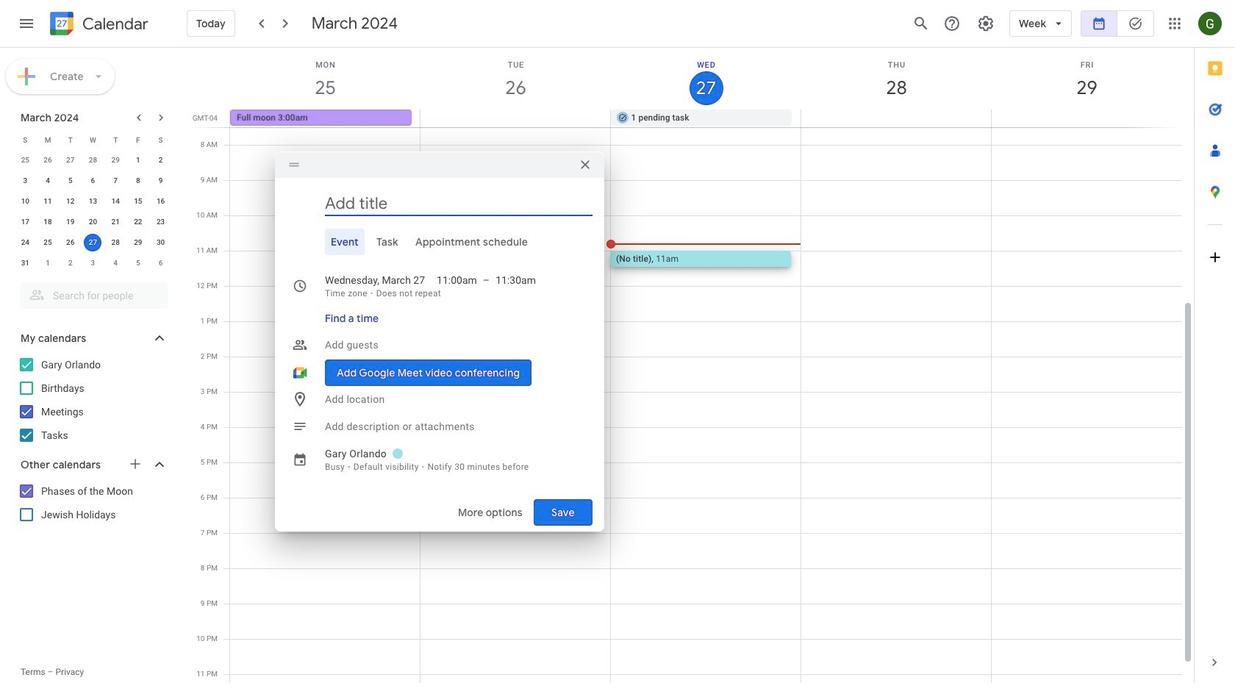 Task type: locate. For each thing, give the bounding box(es) containing it.
april 5 element
[[129, 255, 147, 272]]

cell inside march 2024 grid
[[82, 232, 104, 253]]

cell
[[421, 110, 611, 127], [801, 110, 992, 127], [992, 110, 1182, 127], [82, 232, 104, 253]]

1 element
[[129, 152, 147, 169]]

15 element
[[129, 193, 147, 210]]

to element
[[483, 273, 490, 288]]

tab list
[[1195, 48, 1236, 642], [287, 229, 593, 255]]

february 25 element
[[16, 152, 34, 169]]

21 element
[[107, 213, 124, 231]]

february 26 element
[[39, 152, 57, 169]]

2 element
[[152, 152, 170, 169]]

20 element
[[84, 213, 102, 231]]

row
[[224, 110, 1195, 127], [14, 129, 172, 150], [14, 150, 172, 171], [14, 171, 172, 191], [14, 191, 172, 212], [14, 212, 172, 232], [14, 232, 172, 253], [14, 253, 172, 274]]

heading
[[79, 15, 149, 33]]

16 element
[[152, 193, 170, 210]]

26 element
[[62, 234, 79, 252]]

30 element
[[152, 234, 170, 252]]

19 element
[[62, 213, 79, 231]]

grid
[[188, 48, 1195, 683]]

calendar element
[[47, 9, 149, 41]]

other calendars list
[[3, 480, 182, 527]]

row group
[[14, 150, 172, 274]]

february 28 element
[[84, 152, 102, 169]]

add other calendars image
[[128, 457, 143, 472]]

23 element
[[152, 213, 170, 231]]

march 2024 grid
[[14, 129, 172, 274]]

24 element
[[16, 234, 34, 252]]

None search field
[[0, 277, 182, 309]]

april 2 element
[[62, 255, 79, 272]]

18 element
[[39, 213, 57, 231]]



Task type: describe. For each thing, give the bounding box(es) containing it.
february 27 element
[[62, 152, 79, 169]]

heading inside 'calendar' element
[[79, 15, 149, 33]]

6 element
[[84, 172, 102, 190]]

25 element
[[39, 234, 57, 252]]

13 element
[[84, 193, 102, 210]]

february 29 element
[[107, 152, 124, 169]]

settings menu image
[[978, 15, 995, 32]]

4 element
[[39, 172, 57, 190]]

april 1 element
[[39, 255, 57, 272]]

Add title text field
[[325, 193, 593, 215]]

my calendars list
[[3, 353, 182, 447]]

27, today element
[[84, 234, 102, 252]]

17 element
[[16, 213, 34, 231]]

Search for people text field
[[29, 282, 159, 309]]

9 element
[[152, 172, 170, 190]]

12 element
[[62, 193, 79, 210]]

28 element
[[107, 234, 124, 252]]

april 3 element
[[84, 255, 102, 272]]

1 horizontal spatial tab list
[[1195, 48, 1236, 642]]

31 element
[[16, 255, 34, 272]]

11 element
[[39, 193, 57, 210]]

7 element
[[107, 172, 124, 190]]

10 element
[[16, 193, 34, 210]]

april 6 element
[[152, 255, 170, 272]]

29 element
[[129, 234, 147, 252]]

8 element
[[129, 172, 147, 190]]

3 element
[[16, 172, 34, 190]]

0 horizontal spatial tab list
[[287, 229, 593, 255]]

22 element
[[129, 213, 147, 231]]

main drawer image
[[18, 15, 35, 32]]

14 element
[[107, 193, 124, 210]]

april 4 element
[[107, 255, 124, 272]]

5 element
[[62, 172, 79, 190]]



Task type: vqa. For each thing, say whether or not it's contained in the screenshot.
11 column header at the right top of page
no



